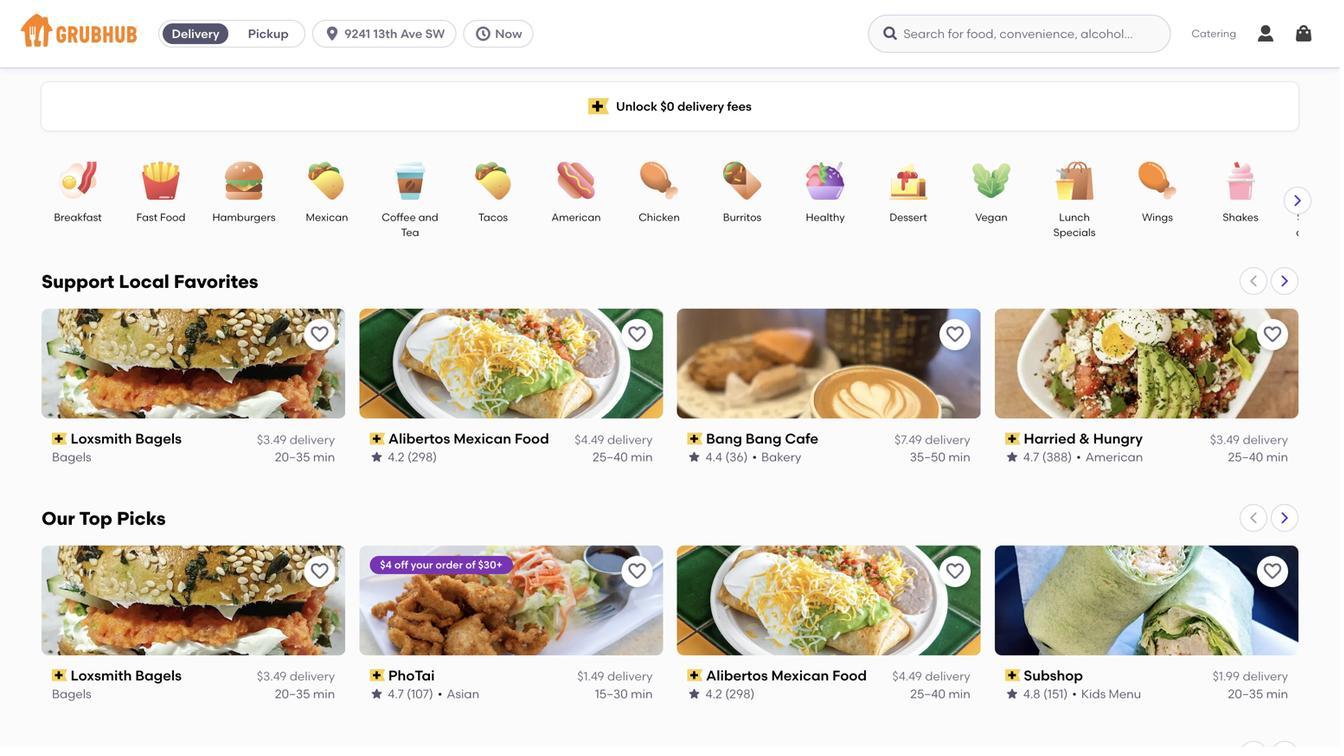 Task type: vqa. For each thing, say whether or not it's contained in the screenshot.
393A
no



Task type: describe. For each thing, give the bounding box(es) containing it.
caret right icon image for our top picks
[[1278, 511, 1292, 525]]

1 vertical spatial alibertos mexican food logo image
[[677, 546, 981, 656]]

lunch specials image
[[1044, 162, 1105, 200]]

1 horizontal spatial $4.49
[[893, 669, 922, 684]]

photai  logo image
[[359, 546, 663, 656]]

20–35 min for support local favorites
[[275, 450, 335, 465]]

0 vertical spatial caret right icon image
[[1291, 194, 1305, 208]]

subscription pass image for loxsmith bagels logo for picks
[[52, 670, 67, 682]]

4.7 (107)
[[388, 687, 433, 702]]

save this restaurant image for loxsmith bagels logo for picks
[[309, 561, 330, 582]]

0 horizontal spatial alibertos mexican food
[[388, 430, 549, 447]]

2 vertical spatial mexican
[[771, 667, 829, 684]]

coffee and tea
[[382, 211, 438, 239]]

subscription pass image for bottommost alibertos mexican food logo
[[687, 670, 703, 682]]

shakes image
[[1211, 162, 1271, 200]]

$3.49 delivery for picks
[[257, 669, 335, 684]]

subscription pass image for favorites
[[1005, 433, 1021, 445]]

grubhub plus flag logo image
[[589, 98, 609, 115]]

35–50 min
[[910, 450, 971, 465]]

0 horizontal spatial 25–40
[[593, 450, 628, 465]]

$1.49
[[577, 669, 604, 684]]

dessert image
[[878, 162, 939, 200]]

(298) for subscription pass image corresponding to bottommost alibertos mexican food logo
[[725, 687, 755, 702]]

delivery button
[[159, 20, 232, 48]]

min for harried & hungry logo
[[1266, 450, 1288, 465]]

subscription pass image left bang bang cafe
[[687, 433, 703, 445]]

pickup
[[248, 26, 289, 41]]

save this restaurant button for the left alibertos mexican food logo
[[622, 319, 653, 350]]

fees
[[727, 99, 752, 114]]

$3.49 for support local favorites
[[257, 432, 287, 447]]

$4.49 delivery for bottommost alibertos mexican food logo
[[893, 669, 971, 684]]

save this restaurant button for bottommost alibertos mexican food logo
[[939, 556, 971, 587]]

20–35 min for our top picks
[[275, 687, 335, 702]]

our top picks
[[42, 508, 166, 530]]

star icon image for subshop
[[1005, 688, 1019, 701]]

delivery for harried & hungry logo
[[1243, 432, 1288, 447]]

lunch
[[1059, 211, 1090, 224]]

1 horizontal spatial 25–40 min
[[910, 687, 971, 702]]

star icon image for photai
[[370, 688, 384, 701]]

4.2 for subscription pass image related to the left alibertos mexican food logo
[[388, 450, 405, 465]]

coffee
[[382, 211, 416, 224]]

harried & hungry logo image
[[995, 309, 1299, 419]]

save this restaurant button for favorites loxsmith bagels logo
[[304, 319, 335, 350]]

35–50
[[910, 450, 946, 465]]

vegan image
[[961, 162, 1022, 200]]

dessert
[[890, 211, 927, 224]]

1 vertical spatial alibertos mexican food
[[706, 667, 867, 684]]

harried & hungry
[[1024, 430, 1143, 447]]

bang bang cafe logo image
[[677, 309, 981, 419]]

harried
[[1024, 430, 1076, 447]]

20–35 for support local favorites
[[275, 450, 310, 465]]

asian
[[447, 687, 480, 702]]

$4
[[380, 559, 392, 571]]

chicken
[[639, 211, 680, 224]]

menu
[[1109, 687, 1141, 702]]

• for photai
[[438, 687, 442, 702]]

alibertos for bottommost alibertos mexican food logo
[[706, 667, 768, 684]]

$1.99
[[1213, 669, 1240, 684]]

american image
[[546, 162, 607, 200]]

coffee and tea image
[[380, 162, 440, 200]]

2 horizontal spatial 25–40
[[1228, 450, 1264, 465]]

• for harried & hungry
[[1077, 450, 1081, 465]]

save this restaurant button for loxsmith bagels logo for picks
[[304, 556, 335, 587]]

1 horizontal spatial food
[[515, 430, 549, 447]]

loxsmith bagels logo image for favorites
[[42, 309, 345, 419]]

save this restaurant button for harried & hungry logo
[[1257, 319, 1288, 350]]

min for subshop logo
[[1266, 687, 1288, 702]]

lunch specials
[[1054, 211, 1096, 239]]

loxsmith bagels for top
[[71, 667, 182, 684]]

loxsmith for top
[[71, 667, 132, 684]]

hungry
[[1093, 430, 1143, 447]]

tea
[[401, 226, 419, 239]]

wings
[[1142, 211, 1173, 224]]

(107)
[[407, 687, 433, 702]]

• asian
[[438, 687, 480, 702]]

unlock
[[616, 99, 658, 114]]

delivery for subshop logo
[[1243, 669, 1288, 684]]

• bakery
[[752, 450, 802, 465]]

top
[[79, 508, 112, 530]]

loxsmith bagels for local
[[71, 430, 182, 447]]

$7.49
[[895, 432, 922, 447]]

support local favorites
[[42, 271, 258, 293]]

9241 13th ave sw button
[[312, 20, 463, 48]]

delivery for bang bang cafe logo
[[925, 432, 971, 447]]

(36)
[[725, 450, 748, 465]]

(151)
[[1044, 687, 1068, 702]]

wings image
[[1127, 162, 1188, 200]]

(298) for subscription pass image related to the left alibertos mexican food logo
[[408, 450, 437, 465]]

20–35 for our top picks
[[275, 687, 310, 702]]

15–30
[[595, 687, 628, 702]]

loxsmith for local
[[71, 430, 132, 447]]

cafe
[[785, 430, 819, 447]]

now button
[[463, 20, 540, 48]]

(388)
[[1042, 450, 1072, 465]]

fast food image
[[131, 162, 191, 200]]

Search for food, convenience, alcohol... search field
[[868, 15, 1171, 53]]

4.7 for harried & hungry
[[1023, 450, 1039, 465]]

catering
[[1192, 27, 1236, 40]]

0 vertical spatial american
[[552, 211, 601, 224]]

main navigation navigation
[[0, 0, 1340, 67]]

caret right icon image for support local favorites
[[1278, 274, 1292, 288]]

1 horizontal spatial 4.2 (298)
[[706, 687, 755, 702]]

save this restaurant image for favorites
[[1262, 324, 1283, 345]]

0 horizontal spatial food
[[160, 211, 186, 224]]

0 horizontal spatial 4.2 (298)
[[388, 450, 437, 465]]

save this restaurant image for bang bang cafe logo
[[945, 324, 965, 345]]

and
[[418, 211, 438, 224]]

save this restaurant image for favorites loxsmith bagels logo
[[309, 324, 330, 345]]

2 horizontal spatial 25–40 min
[[1228, 450, 1288, 465]]

0 vertical spatial mexican
[[306, 211, 348, 224]]

picks
[[117, 508, 166, 530]]

$0
[[661, 99, 675, 114]]

9241 13th ave sw
[[344, 26, 445, 41]]



Task type: locate. For each thing, give the bounding box(es) containing it.
subshop
[[1024, 667, 1083, 684]]

bang up 4.4 (36)
[[706, 430, 742, 447]]

• american
[[1077, 450, 1143, 465]]

1 horizontal spatial 25–40
[[910, 687, 946, 702]]

shakes
[[1223, 211, 1259, 224]]

breakfast
[[54, 211, 102, 224]]

1 vertical spatial 4.2
[[706, 687, 722, 702]]

1 horizontal spatial (298)
[[725, 687, 755, 702]]

1 bang from the left
[[706, 430, 742, 447]]

vegan
[[975, 211, 1008, 224]]

4.2
[[388, 450, 405, 465], [706, 687, 722, 702]]

0 horizontal spatial mexican
[[306, 211, 348, 224]]

1 vertical spatial caret right icon image
[[1278, 274, 1292, 288]]

subscription pass image left the harried
[[1005, 433, 1021, 445]]

$4.49 delivery for the left alibertos mexican food logo
[[575, 432, 653, 447]]

subscription pass image for the left alibertos mexican food logo
[[370, 433, 385, 445]]

2 horizontal spatial food
[[833, 667, 867, 684]]

• right (151)
[[1072, 687, 1077, 702]]

1 vertical spatial 4.2 (298)
[[706, 687, 755, 702]]

1 horizontal spatial american
[[1086, 450, 1143, 465]]

1 vertical spatial alibertos
[[706, 667, 768, 684]]

4.7 left (388)
[[1023, 450, 1039, 465]]

american down hungry
[[1086, 450, 1143, 465]]

$1.49 delivery
[[577, 669, 653, 684]]

0 horizontal spatial american
[[552, 211, 601, 224]]

4.2 for subscription pass image corresponding to bottommost alibertos mexican food logo
[[706, 687, 722, 702]]

0 vertical spatial loxsmith bagels
[[71, 430, 182, 447]]

hamburgers
[[212, 211, 276, 224]]

9241
[[344, 26, 370, 41]]

ave
[[400, 26, 422, 41]]

save this restaurant button
[[304, 319, 335, 350], [622, 319, 653, 350], [939, 319, 971, 350], [1257, 319, 1288, 350], [304, 556, 335, 587], [622, 556, 653, 587], [939, 556, 971, 587], [1257, 556, 1288, 587]]

0 vertical spatial 4.7
[[1023, 450, 1039, 465]]

caret left icon image
[[1247, 274, 1261, 288], [1247, 511, 1261, 525]]

$4.49
[[575, 432, 604, 447], [893, 669, 922, 684]]

svg image inside the now button
[[474, 25, 492, 42]]

save this restaurant image
[[309, 324, 330, 345], [627, 324, 648, 345], [945, 324, 965, 345], [309, 561, 330, 582], [945, 561, 965, 582]]

food
[[160, 211, 186, 224], [515, 430, 549, 447], [833, 667, 867, 684]]

alibertos
[[388, 430, 450, 447], [706, 667, 768, 684]]

alibertos mexican food
[[388, 430, 549, 447], [706, 667, 867, 684]]

loxsmith bagels
[[71, 430, 182, 447], [71, 667, 182, 684]]

2 horizontal spatial mexican
[[771, 667, 829, 684]]

min for loxsmith bagels logo for picks
[[313, 687, 335, 702]]

1 vertical spatial food
[[515, 430, 549, 447]]

loxsmith
[[71, 430, 132, 447], [71, 667, 132, 684]]

1 horizontal spatial 4.7
[[1023, 450, 1039, 465]]

0 vertical spatial $4.49
[[575, 432, 604, 447]]

4.7 (388)
[[1023, 450, 1072, 465]]

1 horizontal spatial alibertos mexican food logo image
[[677, 546, 981, 656]]

1 vertical spatial mexican
[[454, 430, 511, 447]]

$1.99 delivery
[[1213, 669, 1288, 684]]

min for bang bang cafe logo
[[949, 450, 971, 465]]

caret left icon image for our top picks
[[1247, 511, 1261, 525]]

• down harried & hungry
[[1077, 450, 1081, 465]]

tacos image
[[463, 162, 523, 200]]

save this restaurant image
[[1262, 324, 1283, 345], [627, 561, 648, 582], [1262, 561, 1283, 582]]

mexican
[[306, 211, 348, 224], [454, 430, 511, 447], [771, 667, 829, 684]]

burritos
[[723, 211, 762, 224]]

star icon image for bang bang cafe
[[687, 451, 701, 464]]

0 horizontal spatial (298)
[[408, 450, 437, 465]]

0 horizontal spatial 4.7
[[388, 687, 404, 702]]

subscription pass image
[[687, 433, 703, 445], [1005, 433, 1021, 445], [1005, 670, 1021, 682]]

0 horizontal spatial alibertos
[[388, 430, 450, 447]]

1 horizontal spatial alibertos
[[706, 667, 768, 684]]

1 vertical spatial caret left icon image
[[1247, 511, 1261, 525]]

• right "(36)"
[[752, 450, 757, 465]]

$3.49 delivery
[[257, 432, 335, 447], [1210, 432, 1288, 447], [257, 669, 335, 684]]

your
[[411, 559, 433, 571]]

1 horizontal spatial bang
[[746, 430, 782, 447]]

1 horizontal spatial $4.49 delivery
[[893, 669, 971, 684]]

subscription pass image for picks
[[1005, 670, 1021, 682]]

0 horizontal spatial alibertos mexican food logo image
[[359, 309, 663, 419]]

save this restaurant button for subshop logo
[[1257, 556, 1288, 587]]

mexican image
[[297, 162, 357, 200]]

healthy image
[[795, 162, 856, 200]]

local
[[119, 271, 169, 293]]

now
[[495, 26, 522, 41]]

smoothie
[[1296, 211, 1340, 239]]

4.7
[[1023, 450, 1039, 465], [388, 687, 404, 702]]

delivery for favorites loxsmith bagels logo
[[290, 432, 335, 447]]

pickup button
[[232, 20, 305, 48]]

0 vertical spatial 4.2
[[388, 450, 405, 465]]

save this restaurant button for bang bang cafe logo
[[939, 319, 971, 350]]

svg image
[[474, 25, 492, 42], [882, 25, 899, 42]]

0 vertical spatial loxsmith
[[71, 430, 132, 447]]

american
[[552, 211, 601, 224], [1086, 450, 1143, 465]]

caret right icon image
[[1291, 194, 1305, 208], [1278, 274, 1292, 288], [1278, 511, 1292, 525]]

loxsmith bagels logo image
[[42, 309, 345, 419], [42, 546, 345, 656]]

0 vertical spatial 4.2 (298)
[[388, 450, 437, 465]]

• kids menu
[[1072, 687, 1141, 702]]

photai
[[388, 667, 435, 684]]

2 bang from the left
[[746, 430, 782, 447]]

2 vertical spatial caret right icon image
[[1278, 511, 1292, 525]]

• for subshop
[[1072, 687, 1077, 702]]

4.4 (36)
[[706, 450, 748, 465]]

1 vertical spatial $4.49
[[893, 669, 922, 684]]

subscription pass image for photai  logo
[[370, 670, 385, 682]]

1 caret left icon image from the top
[[1247, 274, 1261, 288]]

our
[[42, 508, 75, 530]]

hamburgers image
[[214, 162, 274, 200]]

0 horizontal spatial bang
[[706, 430, 742, 447]]

favorites
[[174, 271, 258, 293]]

0 vertical spatial caret left icon image
[[1247, 274, 1261, 288]]

0 horizontal spatial 25–40 min
[[593, 450, 653, 465]]

chicken image
[[629, 162, 690, 200]]

•
[[752, 450, 757, 465], [1077, 450, 1081, 465], [438, 687, 442, 702], [1072, 687, 1077, 702]]

1 vertical spatial $4.49 delivery
[[893, 669, 971, 684]]

2 loxsmith from the top
[[71, 667, 132, 684]]

subscription pass image left the subshop
[[1005, 670, 1021, 682]]

0 vertical spatial loxsmith bagels logo image
[[42, 309, 345, 419]]

0 horizontal spatial svg image
[[474, 25, 492, 42]]

healthy
[[806, 211, 845, 224]]

13th
[[373, 26, 397, 41]]

american down american image on the top of page
[[552, 211, 601, 224]]

1 loxsmith bagels from the top
[[71, 430, 182, 447]]

loxsmith bagels logo image for picks
[[42, 546, 345, 656]]

bagels
[[135, 430, 182, 447], [52, 450, 91, 465], [135, 667, 182, 684], [52, 687, 91, 702]]

1 horizontal spatial svg image
[[1256, 23, 1276, 44]]

0 vertical spatial alibertos mexican food
[[388, 430, 549, 447]]

1 vertical spatial american
[[1086, 450, 1143, 465]]

1 horizontal spatial svg image
[[882, 25, 899, 42]]

delivery for loxsmith bagels logo for picks
[[290, 669, 335, 684]]

4.7 left (107)
[[388, 687, 404, 702]]

subscription pass image for favorites loxsmith bagels logo
[[52, 433, 67, 445]]

alibertos for the left alibertos mexican food logo
[[388, 430, 450, 447]]

svg image
[[1256, 23, 1276, 44], [1294, 23, 1314, 44], [324, 25, 341, 42]]

min for photai  logo
[[631, 687, 653, 702]]

star icon image for harried & hungry
[[1005, 451, 1019, 464]]

0 horizontal spatial 4.2
[[388, 450, 405, 465]]

fast
[[136, 211, 158, 224]]

caret left icon image for support local favorites
[[1247, 274, 1261, 288]]

0 vertical spatial food
[[160, 211, 186, 224]]

$3.49
[[257, 432, 287, 447], [1210, 432, 1240, 447], [257, 669, 287, 684]]

1 loxsmith bagels logo image from the top
[[42, 309, 345, 419]]

kids
[[1081, 687, 1106, 702]]

save this restaurant image for picks
[[1262, 561, 1283, 582]]

2 horizontal spatial svg image
[[1294, 23, 1314, 44]]

catering button
[[1180, 14, 1249, 53]]

4.7 for photai
[[388, 687, 404, 702]]

15–30 min
[[595, 687, 653, 702]]

delivery
[[678, 99, 724, 114], [290, 432, 335, 447], [607, 432, 653, 447], [925, 432, 971, 447], [1243, 432, 1288, 447], [290, 669, 335, 684], [607, 669, 653, 684], [925, 669, 971, 684], [1243, 669, 1288, 684]]

• for bang bang cafe
[[752, 450, 757, 465]]

subscription pass image
[[52, 433, 67, 445], [370, 433, 385, 445], [52, 670, 67, 682], [370, 670, 385, 682], [687, 670, 703, 682]]

burritos image
[[712, 162, 773, 200]]

0 vertical spatial $4.49 delivery
[[575, 432, 653, 447]]

1 loxsmith from the top
[[71, 430, 132, 447]]

25–40 min
[[593, 450, 653, 465], [1228, 450, 1288, 465], [910, 687, 971, 702]]

of
[[466, 559, 476, 571]]

unlock $0 delivery fees
[[616, 99, 752, 114]]

1 vertical spatial 4.7
[[388, 687, 404, 702]]

off
[[394, 559, 408, 571]]

breakfast image
[[48, 162, 108, 200]]

1 vertical spatial loxsmith bagels
[[71, 667, 182, 684]]

bang
[[706, 430, 742, 447], [746, 430, 782, 447]]

(298)
[[408, 450, 437, 465], [725, 687, 755, 702]]

bang bang cafe
[[706, 430, 819, 447]]

20–35
[[275, 450, 310, 465], [275, 687, 310, 702], [1228, 687, 1264, 702]]

4.8 (151)
[[1023, 687, 1068, 702]]

2 vertical spatial food
[[833, 667, 867, 684]]

$3.49 for our top picks
[[257, 669, 287, 684]]

order
[[436, 559, 463, 571]]

1 horizontal spatial mexican
[[454, 430, 511, 447]]

specials
[[1054, 226, 1096, 239]]

1 vertical spatial loxsmith
[[71, 667, 132, 684]]

$3.49 delivery for favorites
[[257, 432, 335, 447]]

fast food
[[136, 211, 186, 224]]

alibertos mexican food logo image
[[359, 309, 663, 419], [677, 546, 981, 656]]

delivery for photai  logo
[[607, 669, 653, 684]]

2 loxsmith bagels from the top
[[71, 667, 182, 684]]

0 vertical spatial alibertos
[[388, 430, 450, 447]]

&
[[1079, 430, 1090, 447]]

2 caret left icon image from the top
[[1247, 511, 1261, 525]]

0 horizontal spatial $4.49
[[575, 432, 604, 447]]

$4.49 delivery
[[575, 432, 653, 447], [893, 669, 971, 684]]

$7.49 delivery
[[895, 432, 971, 447]]

$4 off your order of $30+
[[380, 559, 503, 571]]

min for favorites loxsmith bagels logo
[[313, 450, 335, 465]]

tacos
[[478, 211, 508, 224]]

svg image inside 9241 13th ave sw button
[[324, 25, 341, 42]]

1 svg image from the left
[[474, 25, 492, 42]]

4.8
[[1023, 687, 1041, 702]]

1 vertical spatial (298)
[[725, 687, 755, 702]]

min
[[313, 450, 335, 465], [631, 450, 653, 465], [949, 450, 971, 465], [1266, 450, 1288, 465], [313, 687, 335, 702], [631, 687, 653, 702], [949, 687, 971, 702], [1266, 687, 1288, 702]]

0 vertical spatial alibertos mexican food logo image
[[359, 309, 663, 419]]

support
[[42, 271, 114, 293]]

1 vertical spatial loxsmith bagels logo image
[[42, 546, 345, 656]]

sw
[[425, 26, 445, 41]]

0 horizontal spatial $4.49 delivery
[[575, 432, 653, 447]]

2 svg image from the left
[[882, 25, 899, 42]]

1 horizontal spatial alibertos mexican food
[[706, 667, 867, 684]]

1 horizontal spatial 4.2
[[706, 687, 722, 702]]

bang up • bakery
[[746, 430, 782, 447]]

star icon image
[[370, 451, 384, 464], [687, 451, 701, 464], [1005, 451, 1019, 464], [370, 688, 384, 701], [687, 688, 701, 701], [1005, 688, 1019, 701]]

delivery
[[172, 26, 220, 41]]

• right (107)
[[438, 687, 442, 702]]

4.4
[[706, 450, 723, 465]]

subshop logo image
[[995, 546, 1299, 656]]

0 horizontal spatial svg image
[[324, 25, 341, 42]]

$30+
[[478, 559, 503, 571]]

bakery
[[761, 450, 802, 465]]

0 vertical spatial (298)
[[408, 450, 437, 465]]

2 loxsmith bagels logo image from the top
[[42, 546, 345, 656]]



